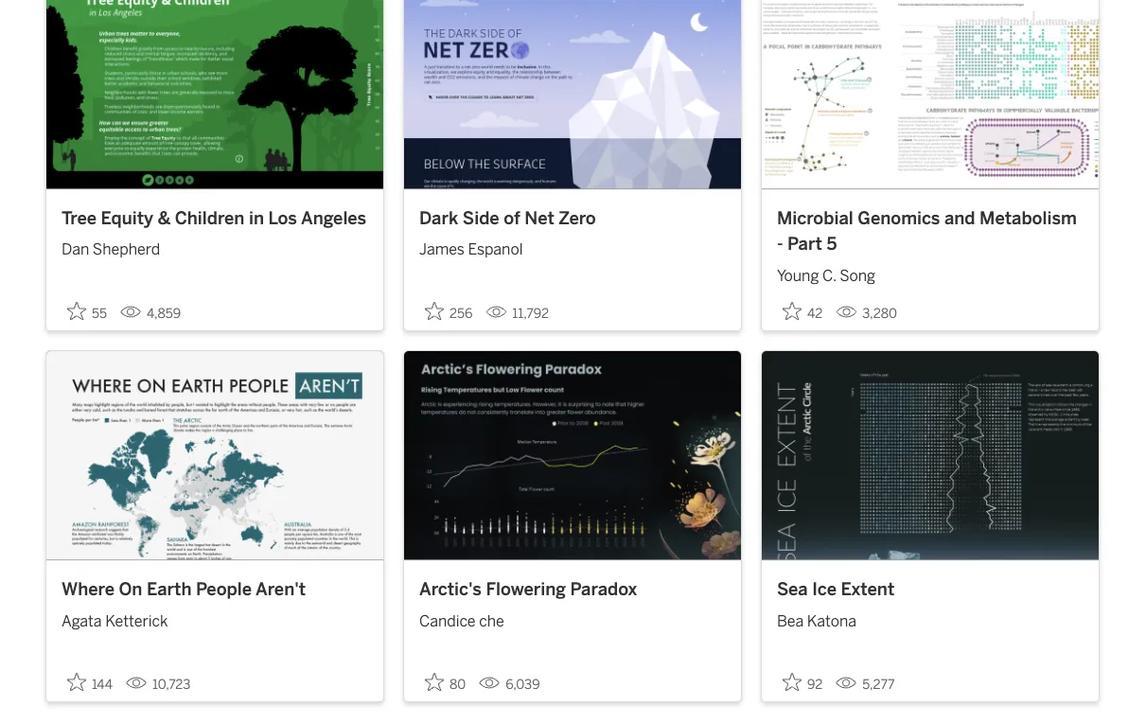 Task type: vqa. For each thing, say whether or not it's contained in the screenshot.


Task type: describe. For each thing, give the bounding box(es) containing it.
sea ice extent
[[777, 579, 895, 600]]

dan shepherd
[[62, 241, 160, 259]]

workbook thumbnail image for net
[[404, 0, 741, 189]]

tree equity & children in los angeles
[[62, 208, 366, 228]]

arctic's flowering paradox link
[[419, 577, 726, 603]]

add favorite button for dark
[[419, 296, 478, 327]]

add favorite button for sea
[[777, 667, 829, 698]]

metabolism
[[980, 208, 1077, 228]]

80
[[450, 677, 466, 693]]

bea katona link
[[777, 603, 1084, 633]]

ketterick
[[105, 612, 168, 630]]

11,792
[[513, 306, 549, 321]]

where on earth people aren't link
[[62, 577, 368, 603]]

add favorite button for tree
[[62, 296, 113, 327]]

espanol
[[468, 241, 523, 259]]

los
[[268, 208, 297, 228]]

angeles
[[301, 208, 366, 228]]

3,280 views element
[[829, 298, 905, 329]]

bea
[[777, 612, 804, 630]]

candice che link
[[419, 603, 726, 633]]

workbook thumbnail image for children
[[46, 0, 383, 189]]

james espanol
[[419, 241, 523, 259]]

shepherd
[[93, 241, 160, 259]]

dan shepherd link
[[62, 231, 368, 262]]

che
[[479, 612, 504, 630]]

144
[[92, 677, 113, 693]]

4,859
[[147, 306, 181, 321]]

-
[[777, 234, 783, 254]]

dan
[[62, 241, 89, 259]]

children
[[175, 208, 245, 228]]

workbook thumbnail image for people
[[46, 352, 383, 560]]

&
[[158, 208, 170, 228]]

aren't
[[256, 579, 306, 600]]

6,039 views element
[[472, 669, 548, 700]]

net
[[525, 208, 555, 228]]

sea
[[777, 579, 808, 600]]

people
[[196, 579, 252, 600]]

equity
[[101, 208, 153, 228]]

young
[[777, 267, 819, 285]]

katona
[[807, 612, 857, 630]]

zero
[[559, 208, 596, 228]]

extent
[[841, 579, 895, 600]]

Add Favorite button
[[777, 296, 829, 327]]



Task type: locate. For each thing, give the bounding box(es) containing it.
10,723
[[152, 677, 191, 693]]

sea ice extent link
[[777, 577, 1084, 603]]

microbial
[[777, 208, 854, 228]]

add favorite button containing 92
[[777, 667, 829, 698]]

song
[[840, 267, 876, 285]]

james
[[419, 241, 465, 259]]

tree
[[62, 208, 97, 228]]

dark side of net zero
[[419, 208, 596, 228]]

microbial genomics and metabolism - part 5 link
[[777, 205, 1084, 257]]

agata ketterick link
[[62, 603, 368, 633]]

side
[[463, 208, 500, 228]]

c.
[[823, 267, 837, 285]]

ice
[[812, 579, 837, 600]]

genomics
[[858, 208, 940, 228]]

42
[[807, 306, 823, 321]]

Add Favorite button
[[62, 296, 113, 327], [419, 296, 478, 327], [62, 667, 118, 698], [777, 667, 829, 698]]

young c. song
[[777, 267, 876, 285]]

arctic's flowering paradox
[[419, 579, 637, 600]]

agata
[[62, 612, 102, 630]]

and
[[945, 208, 976, 228]]

add favorite button down the dan
[[62, 296, 113, 327]]

james espanol link
[[419, 231, 726, 262]]

dark
[[419, 208, 458, 228]]

4,859 views element
[[113, 298, 188, 329]]

earth
[[147, 579, 192, 600]]

young c. song link
[[777, 257, 1084, 287]]

11,792 views element
[[478, 298, 557, 329]]

on
[[119, 579, 142, 600]]

5
[[827, 234, 837, 254]]

dark side of net zero link
[[419, 205, 726, 231]]

add favorite button containing 256
[[419, 296, 478, 327]]

6,039
[[506, 677, 540, 693]]

flowering
[[486, 579, 566, 600]]

5,277 views element
[[829, 669, 903, 700]]

paradox
[[570, 579, 637, 600]]

workbook thumbnail image for metabolism
[[762, 0, 1099, 189]]

candice che
[[419, 612, 504, 630]]

of
[[504, 208, 520, 228]]

add favorite button down agata
[[62, 667, 118, 698]]

in
[[249, 208, 264, 228]]

microbial genomics and metabolism - part 5
[[777, 208, 1077, 254]]

arctic's
[[419, 579, 482, 600]]

where
[[62, 579, 115, 600]]

tree equity & children in los angeles link
[[62, 205, 368, 231]]

92
[[807, 677, 823, 693]]

bea katona
[[777, 612, 857, 630]]

add favorite button containing 144
[[62, 667, 118, 698]]

add favorite button containing 55
[[62, 296, 113, 327]]

candice
[[419, 612, 476, 630]]

part
[[788, 234, 823, 254]]

add favorite button for where
[[62, 667, 118, 698]]

10,723 views element
[[118, 669, 198, 700]]

workbook thumbnail image
[[46, 0, 383, 189], [404, 0, 741, 189], [762, 0, 1099, 189], [46, 352, 383, 560], [404, 352, 741, 560], [762, 352, 1099, 560]]

add favorite button down james
[[419, 296, 478, 327]]

55
[[92, 306, 107, 321]]

256
[[450, 306, 473, 321]]

add favorite button down bea
[[777, 667, 829, 698]]

agata ketterick
[[62, 612, 168, 630]]

5,277
[[863, 677, 895, 693]]

3,280
[[863, 306, 897, 321]]

where on earth people aren't
[[62, 579, 306, 600]]

Add Favorite button
[[419, 667, 472, 698]]



